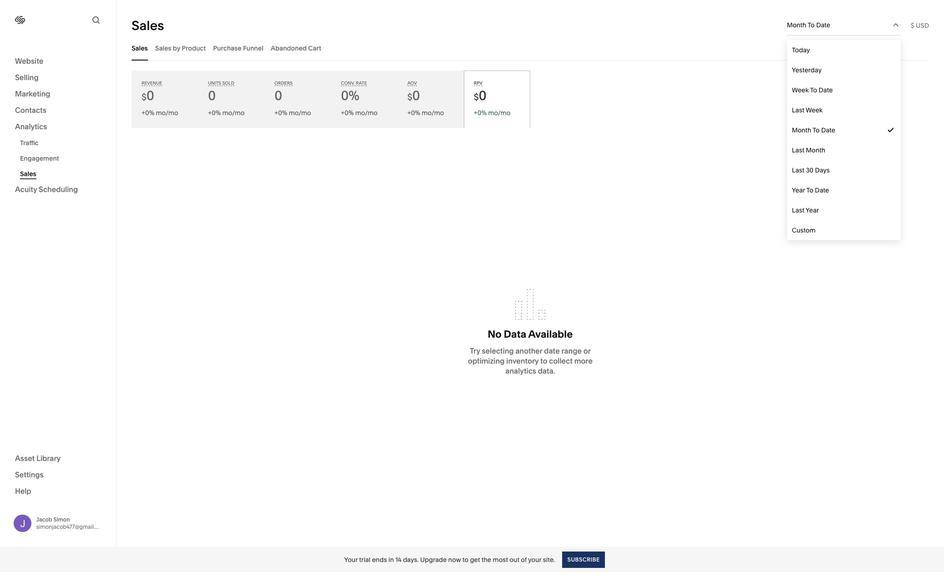 Task type: locate. For each thing, give the bounding box(es) containing it.
0 horizontal spatial $ 0
[[142, 88, 154, 103]]

tab list
[[132, 36, 929, 61]]

0% down units at the left top of the page
[[212, 109, 221, 117]]

0% mo/mo
[[145, 109, 178, 117], [345, 109, 378, 117], [411, 109, 444, 117], [477, 109, 510, 117]]

0 down revenue
[[146, 88, 154, 103]]

year
[[792, 186, 805, 194], [806, 206, 819, 214]]

data
[[504, 328, 526, 341]]

0 down aov
[[412, 88, 420, 103]]

conv. rate 0%
[[341, 81, 367, 103]]

days.
[[403, 556, 419, 564]]

2 0 from the left
[[208, 88, 216, 103]]

1 last from the top
[[792, 106, 804, 114]]

4 0% mo/mo from the left
[[477, 109, 510, 117]]

subscribe button
[[562, 551, 605, 568]]

0 for aov
[[412, 88, 420, 103]]

0% down orders
[[278, 109, 287, 117]]

2 $ 0 from the left
[[407, 88, 420, 103]]

0 vertical spatial week
[[792, 86, 809, 94]]

analytics link
[[15, 122, 101, 132]]

0% down conv.
[[341, 88, 359, 103]]

0% mo/mo down aov
[[411, 109, 444, 117]]

last year
[[792, 206, 819, 214]]

0
[[146, 88, 154, 103], [208, 88, 216, 103], [274, 88, 282, 103], [412, 88, 420, 103], [479, 88, 487, 103]]

1 vertical spatial month to date
[[792, 126, 835, 134]]

purchase
[[213, 44, 242, 52]]

3 $ 0 from the left
[[474, 88, 487, 103]]

last down week to date
[[792, 106, 804, 114]]

mo/mo inside units sold 0 0% mo/mo
[[222, 109, 245, 117]]

traffic
[[20, 139, 38, 147]]

week down week to date
[[806, 106, 823, 114]]

$ down aov
[[407, 92, 412, 102]]

1 vertical spatial year
[[806, 206, 819, 214]]

engagement
[[20, 154, 59, 162]]

sales
[[132, 18, 164, 33], [132, 44, 148, 52], [155, 44, 171, 52], [20, 170, 36, 178]]

tab list containing sales
[[132, 36, 929, 61]]

0 inside orders 0 0% mo/mo
[[274, 88, 282, 103]]

scheduling
[[39, 185, 78, 194]]

to up today
[[808, 21, 815, 29]]

last month
[[792, 146, 825, 154]]

usd
[[916, 21, 929, 29]]

date
[[544, 346, 560, 356]]

1 vertical spatial to
[[462, 556, 469, 564]]

0 for rpv
[[479, 88, 487, 103]]

1 horizontal spatial to
[[540, 356, 547, 366]]

month to date button
[[787, 15, 901, 35]]

sold
[[222, 81, 234, 86]]

6 mo/mo from the left
[[488, 109, 510, 117]]

0% down "rpv"
[[477, 109, 487, 117]]

3 0% mo/mo from the left
[[411, 109, 444, 117]]

1 horizontal spatial $ 0
[[407, 88, 420, 103]]

date inside button
[[816, 21, 830, 29]]

4 mo/mo from the left
[[355, 109, 378, 117]]

engagement link
[[20, 151, 106, 166]]

no
[[488, 328, 502, 341]]

0 vertical spatial month
[[787, 21, 806, 29]]

1 mo/mo from the left
[[156, 109, 178, 117]]

2 last from the top
[[792, 146, 804, 154]]

selling link
[[15, 72, 101, 83]]

to
[[540, 356, 547, 366], [462, 556, 469, 564]]

last
[[792, 106, 804, 114], [792, 146, 804, 154], [792, 166, 804, 174], [792, 206, 804, 214]]

2 horizontal spatial $ 0
[[474, 88, 487, 103]]

to for inventory
[[540, 356, 547, 366]]

$ 0 down "rpv"
[[474, 88, 487, 103]]

try selecting another date range or optimizing inventory to collect more analytics data.
[[468, 346, 593, 376]]

contacts
[[15, 106, 46, 115]]

$ left usd
[[911, 21, 914, 29]]

your trial ends in 14 days. upgrade now to get the most out of your site.
[[344, 556, 555, 564]]

5 0 from the left
[[479, 88, 487, 103]]

0 for revenue
[[146, 88, 154, 103]]

3 mo/mo from the left
[[289, 109, 311, 117]]

funnel
[[243, 44, 263, 52]]

5 mo/mo from the left
[[422, 109, 444, 117]]

cart
[[308, 44, 321, 52]]

4 0 from the left
[[412, 88, 420, 103]]

sales link
[[20, 166, 106, 182]]

$ 0 down aov
[[407, 88, 420, 103]]

last up custom
[[792, 206, 804, 214]]

asset library link
[[15, 453, 101, 464]]

0% mo/mo down conv. rate 0%
[[345, 109, 378, 117]]

$ 0 down revenue
[[142, 88, 154, 103]]

simon
[[53, 516, 70, 523]]

range
[[561, 346, 582, 356]]

0%
[[341, 88, 359, 103], [145, 109, 154, 117], [212, 109, 221, 117], [278, 109, 287, 117], [345, 109, 354, 117], [411, 109, 420, 117], [477, 109, 487, 117]]

month to date up last month
[[792, 126, 835, 134]]

custom
[[792, 226, 816, 234]]

sales by product button
[[155, 36, 206, 61]]

month to date
[[787, 21, 830, 29], [792, 126, 835, 134]]

0 horizontal spatial to
[[462, 556, 469, 564]]

sales button
[[132, 36, 148, 61]]

month
[[787, 21, 806, 29], [792, 126, 811, 134], [806, 146, 825, 154]]

abandoned cart button
[[271, 36, 321, 61]]

$ down "rpv"
[[474, 92, 479, 102]]

days
[[815, 166, 830, 174]]

0 down units at the left top of the page
[[208, 88, 216, 103]]

0 horizontal spatial year
[[792, 186, 805, 194]]

0% down revenue
[[145, 109, 154, 117]]

$ for rpv
[[474, 92, 479, 102]]

$ down revenue
[[142, 92, 146, 102]]

jacob
[[36, 516, 52, 523]]

mo/mo for revenue
[[156, 109, 178, 117]]

1 0 from the left
[[146, 88, 154, 103]]

month up last 30 days
[[806, 146, 825, 154]]

to for now
[[462, 556, 469, 564]]

orders
[[274, 81, 293, 86]]

selecting
[[482, 346, 514, 356]]

week
[[792, 86, 809, 94], [806, 106, 823, 114]]

mo/mo
[[156, 109, 178, 117], [222, 109, 245, 117], [289, 109, 311, 117], [355, 109, 378, 117], [422, 109, 444, 117], [488, 109, 510, 117]]

ends
[[372, 556, 387, 564]]

1 0% mo/mo from the left
[[145, 109, 178, 117]]

units
[[208, 81, 221, 86]]

0% mo/mo down "rpv"
[[477, 109, 510, 117]]

last up last 30 days
[[792, 146, 804, 154]]

of
[[521, 556, 527, 564]]

asset
[[15, 454, 35, 463]]

0% mo/mo down revenue
[[145, 109, 178, 117]]

year down year to date
[[806, 206, 819, 214]]

month down last week
[[792, 126, 811, 134]]

3 0 from the left
[[274, 88, 282, 103]]

0 down orders
[[274, 88, 282, 103]]

14
[[395, 556, 401, 564]]

last for last year
[[792, 206, 804, 214]]

0% mo/mo for rpv
[[477, 109, 510, 117]]

last for last month
[[792, 146, 804, 154]]

2 0% mo/mo from the left
[[345, 109, 378, 117]]

4 last from the top
[[792, 206, 804, 214]]

aov
[[407, 81, 417, 86]]

marketing
[[15, 89, 50, 98]]

last left 30
[[792, 166, 804, 174]]

to left the get
[[462, 556, 469, 564]]

today
[[792, 46, 810, 54]]

last for last 30 days
[[792, 166, 804, 174]]

to up 'data.'
[[540, 356, 547, 366]]

date
[[816, 21, 830, 29], [819, 86, 833, 94], [821, 126, 835, 134], [815, 186, 829, 194]]

asset library
[[15, 454, 61, 463]]

3 last from the top
[[792, 166, 804, 174]]

month up today
[[787, 21, 806, 29]]

to inside try selecting another date range or optimizing inventory to collect more analytics data.
[[540, 356, 547, 366]]

website link
[[15, 56, 101, 67]]

week down 'yesterday'
[[792, 86, 809, 94]]

2 vertical spatial month
[[806, 146, 825, 154]]

0 vertical spatial to
[[540, 356, 547, 366]]

0 down "rpv"
[[479, 88, 487, 103]]

month to date up today
[[787, 21, 830, 29]]

$
[[911, 21, 914, 29], [142, 92, 146, 102], [407, 92, 412, 102], [474, 92, 479, 102]]

acuity scheduling link
[[15, 184, 101, 195]]

2 mo/mo from the left
[[222, 109, 245, 117]]

mo/mo for conv. rate
[[355, 109, 378, 117]]

try
[[470, 346, 480, 356]]

year up last year
[[792, 186, 805, 194]]

$ 0
[[142, 88, 154, 103], [407, 88, 420, 103], [474, 88, 487, 103]]

1 $ 0 from the left
[[142, 88, 154, 103]]

0 vertical spatial month to date
[[787, 21, 830, 29]]

last for last week
[[792, 106, 804, 114]]

$ for aov
[[407, 92, 412, 102]]

now
[[448, 556, 461, 564]]

$ usd
[[911, 21, 929, 29]]



Task type: describe. For each thing, give the bounding box(es) containing it.
or
[[583, 346, 591, 356]]

0% down conv. rate 0%
[[345, 109, 354, 117]]

to up last week
[[810, 86, 817, 94]]

0% down aov
[[411, 109, 420, 117]]

$ 0 for aov
[[407, 88, 420, 103]]

your
[[528, 556, 541, 564]]

analytics
[[15, 122, 47, 131]]

website
[[15, 56, 43, 66]]

mo/mo inside orders 0 0% mo/mo
[[289, 109, 311, 117]]

trial
[[359, 556, 370, 564]]

sales inside sales by product button
[[155, 44, 171, 52]]

selling
[[15, 73, 39, 82]]

month inside month to date button
[[787, 21, 806, 29]]

your
[[344, 556, 358, 564]]

rpv
[[474, 81, 482, 86]]

0% inside orders 0 0% mo/mo
[[278, 109, 287, 117]]

sales inside 'sales' link
[[20, 170, 36, 178]]

to down 30
[[806, 186, 813, 194]]

to inside button
[[808, 21, 815, 29]]

in
[[388, 556, 394, 564]]

jacob simon simonjacob477@gmail.com
[[36, 516, 106, 530]]

available
[[528, 328, 573, 341]]

inventory
[[506, 356, 539, 366]]

$ for revenue
[[142, 92, 146, 102]]

orders 0 0% mo/mo
[[274, 81, 311, 117]]

settings
[[15, 470, 44, 479]]

abandoned
[[271, 44, 307, 52]]

year to date
[[792, 186, 829, 194]]

$ 0 for rpv
[[474, 88, 487, 103]]

site.
[[543, 556, 555, 564]]

contacts link
[[15, 105, 101, 116]]

marketing link
[[15, 89, 101, 100]]

the
[[482, 556, 491, 564]]

week to date
[[792, 86, 833, 94]]

rate
[[356, 81, 367, 86]]

no data available
[[488, 328, 573, 341]]

mo/mo for rpv
[[488, 109, 510, 117]]

0% mo/mo for revenue
[[145, 109, 178, 117]]

month to date inside button
[[787, 21, 830, 29]]

by
[[173, 44, 180, 52]]

conv.
[[341, 81, 355, 86]]

more
[[574, 356, 593, 366]]

yesterday
[[792, 66, 822, 74]]

library
[[36, 454, 61, 463]]

acuity scheduling
[[15, 185, 78, 194]]

0% mo/mo for conv. rate
[[345, 109, 378, 117]]

traffic link
[[20, 135, 106, 151]]

0% inside units sold 0 0% mo/mo
[[212, 109, 221, 117]]

another
[[515, 346, 542, 356]]

get
[[470, 556, 480, 564]]

analytics
[[505, 366, 536, 376]]

collect
[[549, 356, 573, 366]]

0 vertical spatial year
[[792, 186, 805, 194]]

upgrade
[[420, 556, 447, 564]]

0% inside conv. rate 0%
[[341, 88, 359, 103]]

help
[[15, 486, 31, 495]]

acuity
[[15, 185, 37, 194]]

last 30 days
[[792, 166, 830, 174]]

purchase funnel button
[[213, 36, 263, 61]]

simonjacob477@gmail.com
[[36, 523, 106, 530]]

purchase funnel
[[213, 44, 263, 52]]

revenue
[[142, 81, 162, 86]]

last week
[[792, 106, 823, 114]]

help link
[[15, 486, 31, 496]]

settings link
[[15, 470, 101, 480]]

1 horizontal spatial year
[[806, 206, 819, 214]]

mo/mo for aov
[[422, 109, 444, 117]]

to up last month
[[813, 126, 820, 134]]

0% mo/mo for aov
[[411, 109, 444, 117]]

optimizing
[[468, 356, 505, 366]]

most
[[493, 556, 508, 564]]

subscribe
[[567, 556, 600, 563]]

sales by product
[[155, 44, 206, 52]]

$ 0 for revenue
[[142, 88, 154, 103]]

abandoned cart
[[271, 44, 321, 52]]

data.
[[538, 366, 555, 376]]

1 vertical spatial month
[[792, 126, 811, 134]]

1 vertical spatial week
[[806, 106, 823, 114]]

0 inside units sold 0 0% mo/mo
[[208, 88, 216, 103]]

30
[[806, 166, 813, 174]]

product
[[182, 44, 206, 52]]

units sold 0 0% mo/mo
[[208, 81, 245, 117]]

out
[[510, 556, 519, 564]]



Task type: vqa. For each thing, say whether or not it's contained in the screenshot.
2nd $ 0 from right
yes



